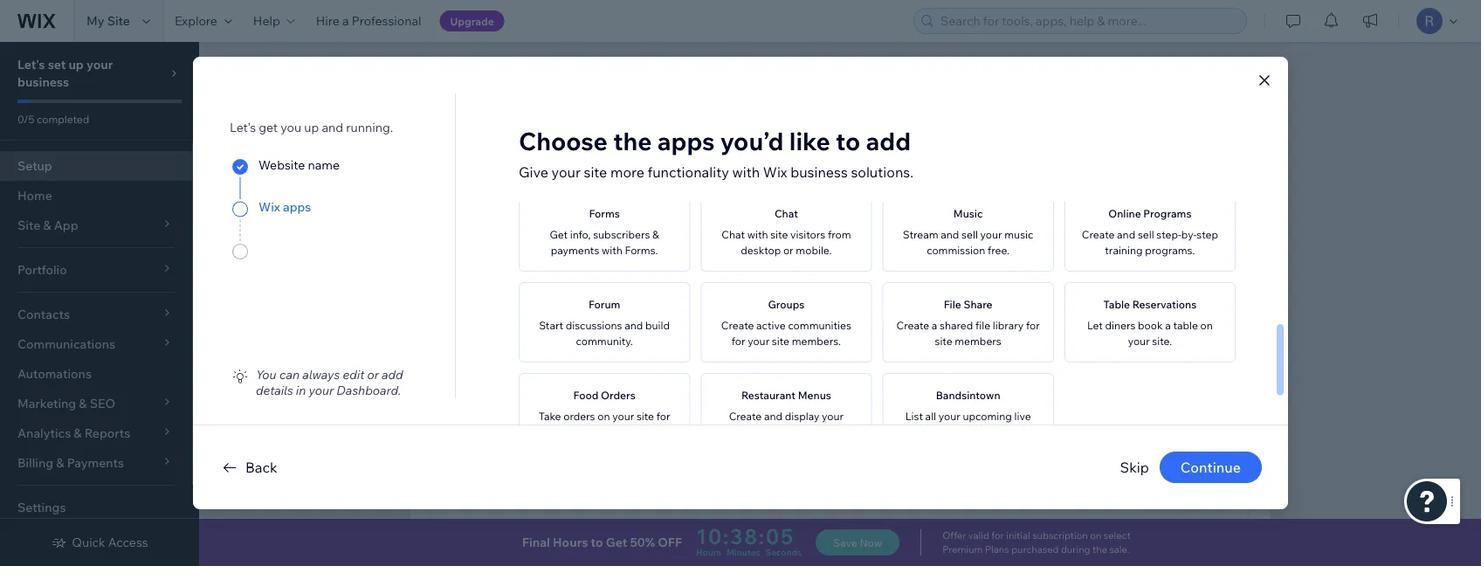 Task type: describe. For each thing, give the bounding box(es) containing it.
hire a professional
[[316, 13, 421, 28]]

design site button
[[1144, 439, 1241, 465]]

subscribers
[[593, 228, 650, 241]]

table
[[1104, 298, 1130, 311]]

your inside groups create active communities for your site members.
[[748, 334, 770, 347]]

live
[[1015, 410, 1031, 423]]

and inside online programs create and sell step-by-step training programs.
[[1117, 228, 1136, 241]]

visitors
[[791, 228, 826, 241]]

or inside food orders take orders on your site for pickup or delivery.
[[596, 425, 606, 438]]

to inside choose the apps you'd like to add give your site more functionality with wix business solutions.
[[836, 125, 861, 156]]

get started
[[1158, 493, 1226, 508]]

your inside sidebar element
[[86, 57, 113, 72]]

you'd
[[720, 125, 784, 156]]

upgrade
[[450, 14, 494, 28]]

get left 50%
[[606, 535, 627, 550]]

offer valid for initial subscription on select premium plans purchased during the sale.
[[943, 529, 1131, 556]]

your inside choose the apps you'd like to add give your site more functionality with wix business solutions.
[[552, 163, 581, 181]]

help
[[253, 13, 280, 28]]

on inside food orders take orders on your site for pickup or delivery.
[[598, 410, 610, 423]]

a right 'add'
[[492, 395, 499, 410]]

build
[[646, 319, 670, 332]]

select
[[1104, 529, 1131, 542]]

you
[[281, 119, 302, 135]]

sale.
[[1110, 543, 1130, 556]]

let's get you up and running.
[[230, 119, 393, 135]]

2 horizontal spatial up
[[497, 139, 517, 159]]

1 vertical spatial up
[[304, 119, 319, 135]]

file share create a shared file library for site members
[[897, 298, 1040, 347]]

it
[[677, 294, 684, 309]]

and left secure
[[612, 294, 633, 309]]

seconds
[[766, 546, 802, 557]]

now for update now
[[1199, 205, 1226, 221]]

website name
[[259, 157, 340, 172]]

completed
[[37, 112, 89, 125]]

add inside choose the apps you'd like to add give your site more functionality with wix business solutions.
[[866, 125, 911, 156]]

0/5
[[17, 112, 34, 125]]

create for restaurant menus create and display your menu online.
[[729, 410, 762, 423]]

functionality
[[648, 163, 729, 181]]

save now button
[[816, 529, 900, 556]]

hire a professional link
[[305, 0, 432, 42]]

find your perfect domain and secure it in a few clicks.
[[466, 294, 767, 309]]

0 vertical spatial design
[[1188, 68, 1229, 83]]

go
[[818, 328, 835, 344]]

setup
[[17, 158, 52, 173]]

the inside choose the apps you'd like to add give your site more functionality with wix business solutions.
[[613, 125, 652, 156]]

Search for tools, apps, help & more... field
[[936, 9, 1241, 33]]

skip
[[1120, 459, 1149, 476]]

premium
[[943, 543, 983, 556]]

e.g., mystunningwebsite.com field
[[487, 324, 752, 349]]

1 horizontal spatial business
[[558, 139, 624, 159]]

for inside offer valid for initial subscription on select premium plans purchased during the sale.
[[992, 529, 1004, 542]]

back
[[245, 459, 278, 476]]

let's go button
[[772, 323, 850, 349]]

a right hire
[[342, 13, 349, 28]]

quick access
[[72, 535, 148, 550]]

delivery.
[[608, 425, 649, 438]]

with inside choose the apps you'd like to add give your site more functionality with wix business solutions.
[[732, 163, 760, 181]]

share
[[964, 298, 993, 311]]

with inside chat chat with site visitors from desktop or mobile.
[[747, 228, 768, 241]]

secure
[[636, 294, 674, 309]]

ruby
[[530, 63, 591, 94]]

site inside food orders take orders on your site for pickup or delivery.
[[637, 410, 654, 423]]

site inside choose the apps you'd like to add give your site more functionality with wix business solutions.
[[584, 163, 607, 181]]

and left the running.
[[322, 119, 343, 135]]

50%
[[630, 535, 655, 550]]

a left custom
[[518, 252, 525, 268]]

or inside chat chat with site visitors from desktop or mobile.
[[783, 244, 794, 257]]

your inside food orders take orders on your site for pickup or delivery.
[[613, 410, 634, 423]]

programs.
[[1145, 244, 1195, 257]]

and inside forum start discussions and build community.
[[625, 319, 643, 332]]

like
[[789, 125, 831, 156]]

0 vertical spatial site
[[107, 13, 130, 28]]

chat chat with site visitors from desktop or mobile.
[[722, 207, 851, 257]]

continue button
[[1160, 452, 1262, 483]]

get started button
[[1142, 487, 1241, 514]]

your right find
[[493, 294, 519, 309]]

connect a custom domain
[[466, 252, 618, 268]]

my site
[[86, 13, 130, 28]]

display
[[785, 410, 820, 423]]

music
[[954, 207, 983, 220]]

more
[[611, 163, 645, 181]]

wix inside choose the apps you'd like to add give your site more functionality with wix business solutions.
[[763, 163, 788, 181]]

1 vertical spatial apps
[[283, 199, 311, 214]]

discussions
[[566, 319, 622, 332]]

the inside offer valid for initial subscription on select premium plans purchased during the sale.
[[1093, 543, 1108, 556]]

shared
[[940, 319, 973, 332]]

give
[[519, 163, 549, 181]]

add inside you can always edit or add details in your dashboard.
[[382, 367, 403, 382]]

domain for perfect
[[566, 294, 609, 309]]

bandsintown
[[936, 389, 1001, 402]]

settings link
[[0, 493, 192, 522]]

perfect
[[521, 294, 563, 309]]

edit
[[343, 367, 364, 382]]

running.
[[346, 119, 393, 135]]

access
[[108, 535, 148, 550]]

list
[[906, 410, 923, 423]]

0 horizontal spatial chat
[[722, 228, 745, 241]]

active
[[757, 319, 786, 332]]

1 vertical spatial set
[[471, 139, 494, 159]]

continue
[[1181, 459, 1241, 476]]

let's
[[230, 119, 256, 135]]

quick
[[72, 535, 105, 550]]

automations
[[17, 366, 92, 381]]

diners
[[1105, 319, 1136, 332]]

members
[[955, 334, 1002, 347]]

set inside let's set up your business
[[48, 57, 66, 72]]

professional
[[352, 13, 421, 28]]

portfolio
[[588, 395, 636, 410]]

step
[[1197, 228, 1219, 241]]

site.
[[1153, 334, 1172, 347]]

file
[[944, 298, 962, 311]]

10:38:05
[[696, 523, 795, 549]]

final
[[522, 535, 550, 550]]

stream
[[903, 228, 939, 241]]

name
[[308, 157, 340, 172]]

update for update now
[[1154, 205, 1197, 221]]

groups
[[768, 298, 805, 311]]

training
[[1105, 244, 1143, 257]]

1 horizontal spatial let's
[[432, 139, 467, 159]]

found
[[489, 493, 523, 508]]

site left type
[[539, 205, 559, 221]]

your down give
[[511, 205, 536, 221]]

let's inside button
[[788, 328, 815, 344]]

for inside file share create a shared file library for site members
[[1026, 319, 1040, 332]]

and inside music stream and sell your music commission free.
[[941, 228, 960, 241]]

design site inside button
[[1160, 444, 1226, 459]]

site inside groups create active communities for your site members.
[[772, 334, 790, 347]]

purchased
[[1012, 543, 1059, 556]]

now for save now
[[860, 536, 882, 549]]

create inside groups create active communities for your site members.
[[721, 319, 754, 332]]

step-
[[1157, 228, 1182, 241]]



Task type: locate. For each thing, give the bounding box(es) containing it.
your inside bandsintown list all your upcoming live events.
[[939, 410, 961, 423]]

hours for final
[[553, 535, 588, 550]]

to right like
[[836, 125, 861, 156]]

update up step-
[[1154, 205, 1197, 221]]

plans
[[985, 543, 1010, 556]]

your down the active
[[748, 334, 770, 347]]

a left few
[[700, 294, 707, 309]]

sell
[[962, 228, 978, 241], [1138, 228, 1155, 241]]

apps inside choose the apps you'd like to add give your site more functionality with wix business solutions.
[[658, 125, 715, 156]]

on inside table reservations let diners book a table on your site.
[[1201, 319, 1213, 332]]

business down like
[[791, 163, 848, 181]]

sell up commission
[[962, 228, 978, 241]]

domain for custom
[[574, 252, 618, 268]]

welcome, ruby
[[411, 63, 591, 94]]

members.
[[792, 334, 841, 347]]

in for your
[[296, 383, 306, 398]]

wix down you'd
[[763, 163, 788, 181]]

1 vertical spatial add
[[382, 367, 403, 382]]

1 horizontal spatial add
[[866, 125, 911, 156]]

update for update your site type
[[466, 205, 508, 221]]

your down the book at bottom
[[1128, 334, 1150, 347]]

0 horizontal spatial the
[[613, 125, 652, 156]]

1 vertical spatial let's
[[432, 139, 467, 159]]

your up pickup
[[559, 395, 585, 410]]

clicks.
[[733, 294, 767, 309]]

0 vertical spatial or
[[783, 244, 794, 257]]

music stream and sell your music commission free.
[[903, 207, 1034, 257]]

automations link
[[0, 359, 192, 389]]

forum
[[589, 298, 621, 311]]

save
[[833, 536, 858, 549]]

1 vertical spatial chat
[[722, 228, 745, 241]]

online programs create and sell step-by-step training programs.
[[1082, 207, 1219, 257]]

dashboard.
[[337, 383, 401, 398]]

choose
[[519, 125, 608, 156]]

0 vertical spatial with
[[732, 163, 760, 181]]

create down clicks.
[[721, 319, 754, 332]]

site down shared at right
[[935, 334, 953, 347]]

off
[[658, 535, 682, 550]]

sell left step-
[[1138, 228, 1155, 241]]

1 vertical spatial business
[[558, 139, 624, 159]]

during
[[1061, 543, 1091, 556]]

business inside choose the apps you'd like to add give your site more functionality with wix business solutions.
[[791, 163, 848, 181]]

1 vertical spatial with
[[747, 228, 768, 241]]

add
[[866, 125, 911, 156], [382, 367, 403, 382]]

the up more
[[613, 125, 652, 156]]

reservations
[[1133, 298, 1197, 311]]

2 vertical spatial to
[[591, 535, 603, 550]]

1 vertical spatial to
[[545, 395, 557, 410]]

create up training
[[1082, 228, 1115, 241]]

in for a
[[687, 294, 697, 309]]

with up desktop
[[747, 228, 768, 241]]

0 vertical spatial add
[[866, 125, 911, 156]]

create left shared at right
[[897, 319, 930, 332]]

settings
[[17, 500, 66, 515]]

1 vertical spatial site
[[1231, 68, 1254, 83]]

1 horizontal spatial in
[[687, 294, 697, 309]]

create for file share create a shared file library for site members
[[897, 319, 930, 332]]

2 vertical spatial let's
[[788, 328, 815, 344]]

or right pickup
[[596, 425, 606, 438]]

project
[[501, 395, 542, 410]]

design site link
[[1157, 63, 1270, 89]]

and up commission
[[941, 228, 960, 241]]

or inside you can always edit or add details in your dashboard.
[[367, 367, 379, 382]]

site inside chat chat with site visitors from desktop or mobile.
[[771, 228, 788, 241]]

1 horizontal spatial to
[[591, 535, 603, 550]]

save now
[[833, 536, 882, 549]]

update now
[[1154, 205, 1226, 221]]

1 vertical spatial the
[[1093, 543, 1108, 556]]

started
[[1182, 493, 1226, 508]]

2 vertical spatial up
[[497, 139, 517, 159]]

get inside button
[[1158, 493, 1179, 508]]

&
[[653, 228, 659, 241]]

free.
[[988, 244, 1010, 257]]

and up training
[[1117, 228, 1136, 241]]

quick access button
[[51, 535, 148, 550]]

1 vertical spatial wix
[[259, 199, 280, 214]]

business up 0/5 completed
[[17, 74, 69, 90]]

groups create active communities for your site members.
[[721, 298, 852, 347]]

site inside file share create a shared file library for site members
[[935, 334, 953, 347]]

a
[[342, 13, 349, 28], [518, 252, 525, 268], [700, 294, 707, 309], [932, 319, 938, 332], [1165, 319, 1171, 332], [492, 395, 499, 410]]

design inside button
[[1160, 444, 1200, 459]]

to right project
[[545, 395, 557, 410]]

on right table at the bottom right of the page
[[1201, 319, 1213, 332]]

now up step
[[1199, 205, 1226, 221]]

apps up "functionality"
[[658, 125, 715, 156]]

site up delivery.
[[637, 410, 654, 423]]

for right portfolio
[[657, 410, 670, 423]]

your down choose
[[552, 163, 581, 181]]

orders
[[601, 389, 636, 402]]

1 vertical spatial now
[[860, 536, 882, 549]]

by-
[[1182, 228, 1197, 241]]

hours
[[553, 535, 588, 550], [696, 546, 721, 557]]

2 vertical spatial with
[[602, 244, 623, 257]]

1 horizontal spatial up
[[304, 119, 319, 135]]

sell inside online programs create and sell step-by-step training programs.
[[1138, 228, 1155, 241]]

your
[[86, 57, 113, 72], [520, 139, 554, 159], [552, 163, 581, 181], [511, 205, 536, 221], [981, 228, 1002, 241], [493, 294, 519, 309], [748, 334, 770, 347], [1128, 334, 1150, 347], [309, 383, 334, 398], [559, 395, 585, 410], [613, 410, 634, 423], [822, 410, 844, 423], [939, 410, 961, 423]]

2 sell from the left
[[1138, 228, 1155, 241]]

let's go
[[788, 328, 835, 344]]

online
[[1109, 207, 1141, 220]]

0 horizontal spatial to
[[545, 395, 557, 410]]

0 horizontal spatial sell
[[962, 228, 978, 241]]

1 horizontal spatial update
[[1154, 205, 1197, 221]]

2 horizontal spatial site
[[1231, 68, 1254, 83]]

for right library
[[1026, 319, 1040, 332]]

let's set up your business
[[17, 57, 113, 90], [432, 139, 624, 159]]

music
[[1005, 228, 1034, 241]]

my
[[86, 13, 104, 28]]

1 horizontal spatial the
[[1093, 543, 1108, 556]]

0 horizontal spatial update
[[466, 205, 508, 221]]

chat up desktop
[[722, 228, 745, 241]]

on
[[1201, 319, 1213, 332], [598, 410, 610, 423], [526, 493, 540, 508], [1090, 529, 1102, 542]]

with
[[732, 163, 760, 181], [747, 228, 768, 241], [602, 244, 623, 257]]

add up 'solutions.'
[[866, 125, 911, 156]]

1 vertical spatial let's set up your business
[[432, 139, 624, 159]]

1 sell from the left
[[962, 228, 978, 241]]

up inside sidebar element
[[69, 57, 84, 72]]

a inside table reservations let diners book a table on your site.
[[1165, 319, 1171, 332]]

a left shared at right
[[932, 319, 938, 332]]

0 horizontal spatial in
[[296, 383, 306, 398]]

0 horizontal spatial hours
[[553, 535, 588, 550]]

1 horizontal spatial set
[[471, 139, 494, 159]]

for inside food orders take orders on your site for pickup or delivery.
[[657, 410, 670, 423]]

get found on google
[[466, 493, 585, 508]]

now right save
[[860, 536, 882, 549]]

design
[[1188, 68, 1229, 83], [1160, 444, 1200, 459]]

get left started
[[1158, 493, 1179, 508]]

10:38:05 hours minutes seconds
[[696, 523, 802, 557]]

1 horizontal spatial site
[[1203, 444, 1226, 459]]

let's inside sidebar element
[[17, 57, 45, 72]]

start
[[539, 319, 563, 332]]

create inside the restaurant menus create and display your menu online.
[[729, 410, 762, 423]]

and up menu
[[764, 410, 783, 423]]

let's set up your business inside sidebar element
[[17, 57, 113, 90]]

in right it
[[687, 294, 697, 309]]

0 horizontal spatial let's set up your business
[[17, 57, 113, 90]]

1 horizontal spatial apps
[[658, 125, 715, 156]]

1 horizontal spatial sell
[[1138, 228, 1155, 241]]

to
[[836, 125, 861, 156], [545, 395, 557, 410], [591, 535, 603, 550]]

hours for 10:38:05
[[696, 546, 721, 557]]

update inside button
[[1154, 205, 1197, 221]]

2 horizontal spatial or
[[783, 244, 794, 257]]

site inside button
[[1203, 444, 1226, 459]]

your up give
[[520, 139, 554, 159]]

update up connect
[[466, 205, 508, 221]]

0 horizontal spatial up
[[69, 57, 84, 72]]

0/5 completed
[[17, 112, 89, 125]]

your down my
[[86, 57, 113, 72]]

1 vertical spatial design
[[1160, 444, 1200, 459]]

0 vertical spatial design site
[[1188, 68, 1254, 83]]

2 vertical spatial business
[[791, 163, 848, 181]]

create inside file share create a shared file library for site members
[[897, 319, 930, 332]]

menu
[[755, 425, 783, 438]]

1 horizontal spatial hours
[[696, 546, 721, 557]]

in inside you can always edit or add details in your dashboard.
[[296, 383, 306, 398]]

with inside forms get info, subscribers & payments with forms.
[[602, 244, 623, 257]]

0 vertical spatial let's
[[17, 57, 45, 72]]

site up desktop
[[771, 228, 788, 241]]

add a project to your portfolio
[[466, 395, 636, 410]]

2 horizontal spatial business
[[791, 163, 848, 181]]

your inside the restaurant menus create and display your menu online.
[[822, 410, 844, 423]]

on left the select
[[1090, 529, 1102, 542]]

0 vertical spatial wix
[[763, 163, 788, 181]]

mobile.
[[796, 244, 832, 257]]

up left choose
[[497, 139, 517, 159]]

0 vertical spatial in
[[687, 294, 697, 309]]

for up plans
[[992, 529, 1004, 542]]

0 horizontal spatial site
[[107, 13, 130, 28]]

get left found
[[466, 493, 487, 508]]

business
[[17, 74, 69, 90], [558, 139, 624, 159], [791, 163, 848, 181]]

on right found
[[526, 493, 540, 508]]

site left more
[[584, 163, 607, 181]]

design site
[[1188, 68, 1254, 83], [1160, 444, 1226, 459]]

your down always
[[309, 383, 334, 398]]

create inside online programs create and sell step-by-step training programs.
[[1082, 228, 1115, 241]]

0 horizontal spatial or
[[367, 367, 379, 382]]

2 horizontal spatial to
[[836, 125, 861, 156]]

for inside groups create active communities for your site members.
[[732, 334, 746, 347]]

or down the "visitors"
[[783, 244, 794, 257]]

website
[[259, 157, 305, 172]]

let's set up your business up completed
[[17, 57, 113, 90]]

setup link
[[0, 151, 192, 181]]

and left build
[[625, 319, 643, 332]]

your up 'free.' at the top of page
[[981, 228, 1002, 241]]

your down menus
[[822, 410, 844, 423]]

to left 50%
[[591, 535, 603, 550]]

create up menu
[[729, 410, 762, 423]]

sell inside music stream and sell your music commission free.
[[962, 228, 978, 241]]

add up dashboard.
[[382, 367, 403, 382]]

2 horizontal spatial let's
[[788, 328, 815, 344]]

your up delivery.
[[613, 410, 634, 423]]

1 vertical spatial in
[[296, 383, 306, 398]]

your inside music stream and sell your music commission free.
[[981, 228, 1002, 241]]

always
[[302, 367, 340, 382]]

on inside offer valid for initial subscription on select premium plans purchased during the sale.
[[1090, 529, 1102, 542]]

site down the active
[[772, 334, 790, 347]]

home
[[17, 188, 52, 203]]

2 update from the left
[[1154, 205, 1197, 221]]

wix down "website"
[[259, 199, 280, 214]]

with down subscribers on the left
[[602, 244, 623, 257]]

1 update from the left
[[466, 205, 508, 221]]

business inside let's set up your business
[[17, 74, 69, 90]]

food orders take orders on your site for pickup or delivery.
[[539, 389, 670, 438]]

hire
[[316, 13, 340, 28]]

up up completed
[[69, 57, 84, 72]]

update
[[466, 205, 508, 221], [1154, 205, 1197, 221]]

your inside table reservations let diners book a table on your site.
[[1128, 334, 1150, 347]]

menus
[[798, 389, 831, 402]]

create for online programs create and sell step-by-step training programs.
[[1082, 228, 1115, 241]]

hours left minutes
[[696, 546, 721, 557]]

0 horizontal spatial set
[[48, 57, 66, 72]]

sidebar element
[[0, 42, 199, 566]]

your inside you can always edit or add details in your dashboard.
[[309, 383, 334, 398]]

a inside file share create a shared file library for site members
[[932, 319, 938, 332]]

0 vertical spatial now
[[1199, 205, 1226, 221]]

2 vertical spatial or
[[596, 425, 606, 438]]

1 horizontal spatial wix
[[763, 163, 788, 181]]

0 vertical spatial chat
[[775, 207, 798, 220]]

0 vertical spatial let's set up your business
[[17, 57, 113, 90]]

set down welcome,
[[471, 139, 494, 159]]

desktop
[[741, 244, 781, 257]]

0 horizontal spatial let's
[[17, 57, 45, 72]]

food
[[574, 389, 599, 402]]

hours right final
[[553, 535, 588, 550]]

1 vertical spatial domain
[[566, 294, 609, 309]]

the left sale.
[[1093, 543, 1108, 556]]

restaurant menus create and display your menu online.
[[729, 389, 844, 438]]

0 vertical spatial set
[[48, 57, 66, 72]]

hours inside 10:38:05 hours minutes seconds
[[696, 546, 721, 557]]

now inside button
[[860, 536, 882, 549]]

info,
[[570, 228, 591, 241]]

all
[[926, 410, 936, 423]]

1 horizontal spatial or
[[596, 425, 606, 438]]

with down you'd
[[732, 163, 760, 181]]

1 horizontal spatial let's set up your business
[[432, 139, 624, 159]]

0 horizontal spatial business
[[17, 74, 69, 90]]

restaurant
[[742, 389, 796, 402]]

0 vertical spatial to
[[836, 125, 861, 156]]

apps
[[658, 125, 715, 156], [283, 199, 311, 214]]

community.
[[576, 334, 633, 347]]

business up more
[[558, 139, 624, 159]]

chat up the "visitors"
[[775, 207, 798, 220]]

communities
[[788, 319, 852, 332]]

connect
[[466, 252, 515, 268]]

0 vertical spatial business
[[17, 74, 69, 90]]

1 vertical spatial or
[[367, 367, 379, 382]]

1 horizontal spatial chat
[[775, 207, 798, 220]]

and inside the restaurant menus create and display your menu online.
[[764, 410, 783, 423]]

0 horizontal spatial wix
[[259, 199, 280, 214]]

set up 0/5 completed
[[48, 57, 66, 72]]

get left info,
[[550, 228, 568, 241]]

forms get info, subscribers & payments with forms.
[[550, 207, 659, 257]]

forms.
[[625, 244, 658, 257]]

or up dashboard.
[[367, 367, 379, 382]]

let's set up your business up give
[[432, 139, 624, 159]]

0 vertical spatial domain
[[574, 252, 618, 268]]

0 horizontal spatial add
[[382, 367, 403, 382]]

commission
[[927, 244, 986, 257]]

get inside forms get info, subscribers & payments with forms.
[[550, 228, 568, 241]]

explore
[[175, 13, 217, 28]]

0 horizontal spatial now
[[860, 536, 882, 549]]

your right the 'all'
[[939, 410, 961, 423]]

0 horizontal spatial apps
[[283, 199, 311, 214]]

now inside button
[[1199, 205, 1226, 221]]

0 vertical spatial apps
[[658, 125, 715, 156]]

a up site.
[[1165, 319, 1171, 332]]

up right you at the left
[[304, 119, 319, 135]]

0 vertical spatial the
[[613, 125, 652, 156]]

for down clicks.
[[732, 334, 746, 347]]

back button
[[219, 457, 278, 478]]

site
[[107, 13, 130, 28], [1231, 68, 1254, 83], [1203, 444, 1226, 459]]

2 vertical spatial site
[[1203, 444, 1226, 459]]

on right orders at the left bottom of the page
[[598, 410, 610, 423]]

forms
[[589, 207, 620, 220]]

domain up discussions
[[566, 294, 609, 309]]

0 vertical spatial up
[[69, 57, 84, 72]]

in down can
[[296, 383, 306, 398]]

apps down website name
[[283, 199, 311, 214]]

initial
[[1006, 529, 1030, 542]]

1 vertical spatial design site
[[1160, 444, 1226, 459]]

1 horizontal spatial now
[[1199, 205, 1226, 221]]

domain down info,
[[574, 252, 618, 268]]



Task type: vqa. For each thing, say whether or not it's contained in the screenshot.


